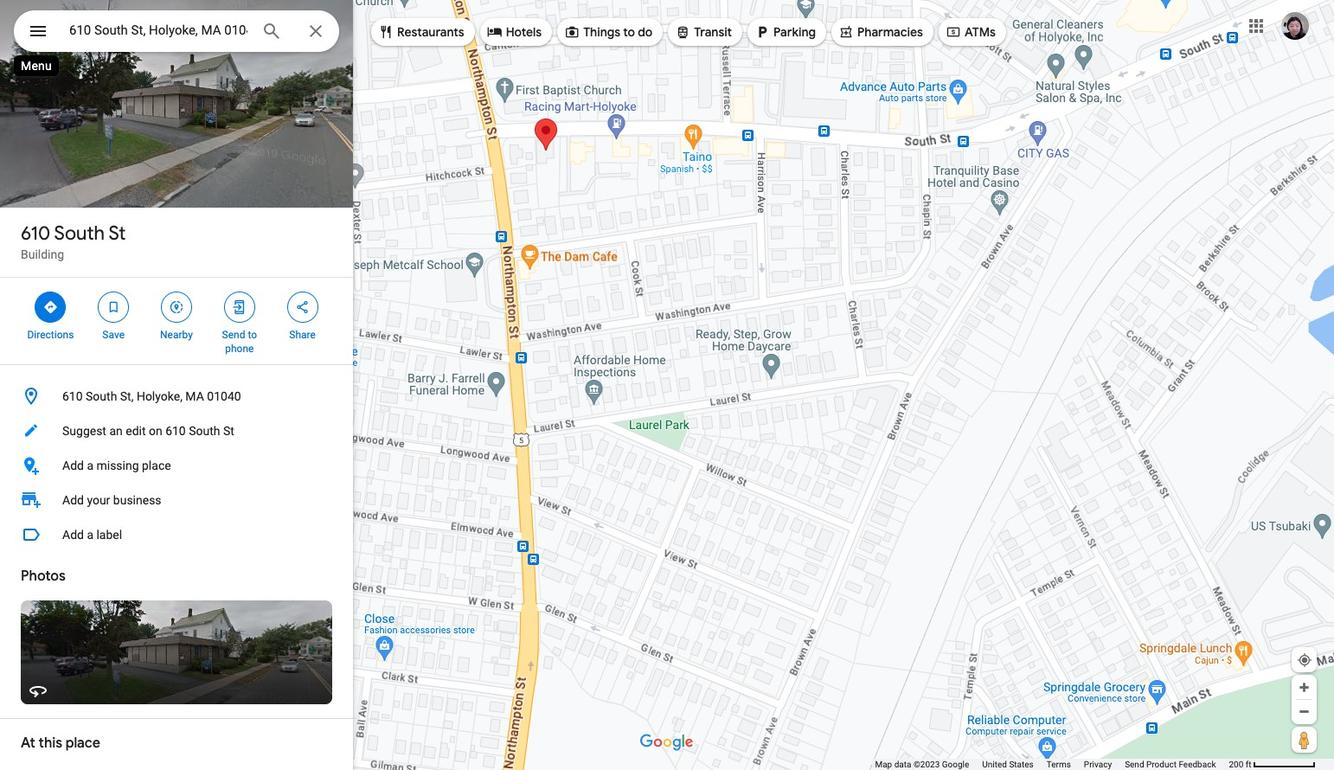 Task type: vqa. For each thing, say whether or not it's contained in the screenshot.
leftmost E
no



Task type: locate. For each thing, give the bounding box(es) containing it.
1 vertical spatial south
[[86, 389, 117, 403]]

add for add your business
[[62, 493, 84, 507]]


[[169, 298, 184, 317]]

1 add from the top
[[62, 459, 84, 473]]

add a missing place
[[62, 459, 171, 473]]

200 ft button
[[1229, 760, 1316, 769]]

610 south st building
[[21, 222, 126, 261]]

to up phone
[[248, 329, 257, 341]]

0 horizontal spatial to
[[248, 329, 257, 341]]

1 vertical spatial st
[[223, 424, 234, 438]]

610 right on
[[165, 424, 186, 438]]

place
[[142, 459, 171, 473], [66, 735, 100, 752]]

2 vertical spatial 610
[[165, 424, 186, 438]]

0 vertical spatial st
[[109, 222, 126, 246]]

do
[[638, 24, 653, 40]]

1 a from the top
[[87, 459, 93, 473]]

a left missing
[[87, 459, 93, 473]]

on
[[149, 424, 162, 438]]

0 vertical spatial a
[[87, 459, 93, 473]]

south for st
[[54, 222, 105, 246]]

 restaurants
[[378, 23, 464, 42]]

0 vertical spatial add
[[62, 459, 84, 473]]

1 vertical spatial 610
[[62, 389, 83, 403]]

footer containing map data ©2023 google
[[875, 759, 1229, 770]]

send product feedback
[[1125, 760, 1216, 769]]

send for send to phone
[[222, 329, 245, 341]]

add down suggest
[[62, 459, 84, 473]]

 atms
[[946, 23, 996, 42]]

1 horizontal spatial send
[[1125, 760, 1145, 769]]

south left 'st,'
[[86, 389, 117, 403]]

st down 01040 on the left bottom of page
[[223, 424, 234, 438]]

0 vertical spatial place
[[142, 459, 171, 473]]


[[378, 23, 394, 42]]

st
[[109, 222, 126, 246], [223, 424, 234, 438]]

photos
[[21, 568, 66, 585]]


[[946, 23, 961, 42]]

terms button
[[1047, 759, 1071, 770]]

st inside 610 south st building
[[109, 222, 126, 246]]

google
[[942, 760, 970, 769]]

send inside send product feedback button
[[1125, 760, 1145, 769]]

0 vertical spatial send
[[222, 329, 245, 341]]

suggest an edit on 610 south st button
[[0, 414, 353, 448]]

footer inside google maps element
[[875, 759, 1229, 770]]

send up phone
[[222, 329, 245, 341]]


[[564, 23, 580, 42]]

map data ©2023 google
[[875, 760, 970, 769]]

add your business
[[62, 493, 161, 507]]

zoom in image
[[1298, 681, 1311, 694]]

south for st,
[[86, 389, 117, 403]]

actions for 610 south st region
[[0, 278, 353, 364]]

south up 'building'
[[54, 222, 105, 246]]

0 vertical spatial 610
[[21, 222, 50, 246]]

to inside send to phone
[[248, 329, 257, 341]]

south inside 610 south st building
[[54, 222, 105, 246]]

send to phone
[[222, 329, 257, 355]]

0 horizontal spatial place
[[66, 735, 100, 752]]

things
[[583, 24, 621, 40]]

610 up suggest
[[62, 389, 83, 403]]

pharmacies
[[858, 24, 923, 40]]

1 vertical spatial add
[[62, 493, 84, 507]]

©2023
[[914, 760, 940, 769]]

add left your
[[62, 493, 84, 507]]

to
[[623, 24, 635, 40], [248, 329, 257, 341]]

None field
[[69, 20, 248, 41]]

send left product
[[1125, 760, 1145, 769]]

transit
[[694, 24, 732, 40]]

footer
[[875, 759, 1229, 770]]

0 horizontal spatial st
[[109, 222, 126, 246]]

610 up 'building'
[[21, 222, 50, 246]]

0 vertical spatial to
[[623, 24, 635, 40]]

building
[[21, 248, 64, 261]]

holyoke,
[[137, 389, 183, 403]]

place down on
[[142, 459, 171, 473]]

add left label
[[62, 528, 84, 542]]

2 vertical spatial add
[[62, 528, 84, 542]]

 hotels
[[487, 23, 542, 42]]

1 vertical spatial send
[[1125, 760, 1145, 769]]

nearby
[[160, 329, 193, 341]]

ma
[[186, 389, 204, 403]]

0 horizontal spatial send
[[222, 329, 245, 341]]

south down ma
[[189, 424, 220, 438]]

a left label
[[87, 528, 93, 542]]

at
[[21, 735, 35, 752]]

1 vertical spatial a
[[87, 528, 93, 542]]

south
[[54, 222, 105, 246], [86, 389, 117, 403], [189, 424, 220, 438]]

610 inside 610 south st building
[[21, 222, 50, 246]]

1 vertical spatial to
[[248, 329, 257, 341]]

place right this
[[66, 735, 100, 752]]

map
[[875, 760, 892, 769]]

 search field
[[14, 10, 339, 55]]

610
[[21, 222, 50, 246], [62, 389, 83, 403], [165, 424, 186, 438]]

1 horizontal spatial st
[[223, 424, 234, 438]]


[[839, 23, 854, 42]]

1 horizontal spatial place
[[142, 459, 171, 473]]

0 vertical spatial south
[[54, 222, 105, 246]]

product
[[1147, 760, 1177, 769]]

 pharmacies
[[839, 23, 923, 42]]

a
[[87, 459, 93, 473], [87, 528, 93, 542]]

200 ft
[[1229, 760, 1252, 769]]

hotels
[[506, 24, 542, 40]]

st inside button
[[223, 424, 234, 438]]

add for add a label
[[62, 528, 84, 542]]

send inside send to phone
[[222, 329, 245, 341]]

3 add from the top
[[62, 528, 84, 542]]

to inside  things to do
[[623, 24, 635, 40]]

 transit
[[675, 23, 732, 42]]

add
[[62, 459, 84, 473], [62, 493, 84, 507], [62, 528, 84, 542]]

google maps element
[[0, 0, 1335, 770]]

ft
[[1246, 760, 1252, 769]]

0 horizontal spatial 610
[[21, 222, 50, 246]]

restaurants
[[397, 24, 464, 40]]

directions
[[27, 329, 74, 341]]

1 horizontal spatial to
[[623, 24, 635, 40]]

to left do
[[623, 24, 635, 40]]

a for missing
[[87, 459, 93, 473]]

st up 
[[109, 222, 126, 246]]

business
[[113, 493, 161, 507]]

2 a from the top
[[87, 528, 93, 542]]

zoom out image
[[1298, 705, 1311, 718]]

united states
[[983, 760, 1034, 769]]

2 add from the top
[[62, 493, 84, 507]]

place inside add a missing place button
[[142, 459, 171, 473]]

send
[[222, 329, 245, 341], [1125, 760, 1145, 769]]

phone
[[225, 343, 254, 355]]

610 for st,
[[62, 389, 83, 403]]

1 horizontal spatial 610
[[62, 389, 83, 403]]

terms
[[1047, 760, 1071, 769]]

610 south st, holyoke, ma 01040
[[62, 389, 241, 403]]



Task type: describe. For each thing, give the bounding box(es) containing it.
parking
[[774, 24, 816, 40]]

2 horizontal spatial 610
[[165, 424, 186, 438]]

 button
[[14, 10, 62, 55]]

edit
[[126, 424, 146, 438]]

an
[[109, 424, 123, 438]]

add for add a missing place
[[62, 459, 84, 473]]

feedback
[[1179, 760, 1216, 769]]

send product feedback button
[[1125, 759, 1216, 770]]

atms
[[965, 24, 996, 40]]

united
[[983, 760, 1007, 769]]

 parking
[[755, 23, 816, 42]]

200
[[1229, 760, 1244, 769]]

suggest an edit on 610 south st
[[62, 424, 234, 438]]

610 for st
[[21, 222, 50, 246]]

send for send product feedback
[[1125, 760, 1145, 769]]

add a missing place button
[[0, 448, 353, 483]]

610 south st, holyoke, ma 01040 button
[[0, 379, 353, 414]]

privacy button
[[1084, 759, 1112, 770]]

missing
[[96, 459, 139, 473]]

states
[[1009, 760, 1034, 769]]


[[232, 298, 247, 317]]

this
[[39, 735, 62, 752]]

add a label button
[[0, 518, 353, 552]]

data
[[895, 760, 912, 769]]

show your location image
[[1297, 653, 1313, 668]]

add your business link
[[0, 483, 353, 518]]

at this place
[[21, 735, 100, 752]]

layers
[[42, 733, 70, 745]]

share
[[289, 329, 316, 341]]

suggest
[[62, 424, 106, 438]]

your
[[87, 493, 110, 507]]

610 South St, Holyoke, MA 01040 field
[[14, 10, 339, 52]]

a for label
[[87, 528, 93, 542]]

label
[[96, 528, 122, 542]]


[[43, 298, 58, 317]]

add a label
[[62, 528, 122, 542]]


[[28, 19, 48, 43]]

1 vertical spatial place
[[66, 735, 100, 752]]

none field inside 610 south st, holyoke, ma 01040 field
[[69, 20, 248, 41]]

united states button
[[983, 759, 1034, 770]]

2 vertical spatial south
[[189, 424, 220, 438]]

google account: michele murakami  
(michele.murakami@adept.ai) image
[[1282, 12, 1309, 39]]


[[487, 23, 503, 42]]


[[106, 298, 121, 317]]

st,
[[120, 389, 134, 403]]

610 south st main content
[[0, 0, 353, 770]]

privacy
[[1084, 760, 1112, 769]]


[[675, 23, 691, 42]]


[[295, 298, 310, 317]]

show street view coverage image
[[1292, 727, 1317, 753]]


[[755, 23, 770, 42]]

save
[[102, 329, 125, 341]]

01040
[[207, 389, 241, 403]]

 things to do
[[564, 23, 653, 42]]



